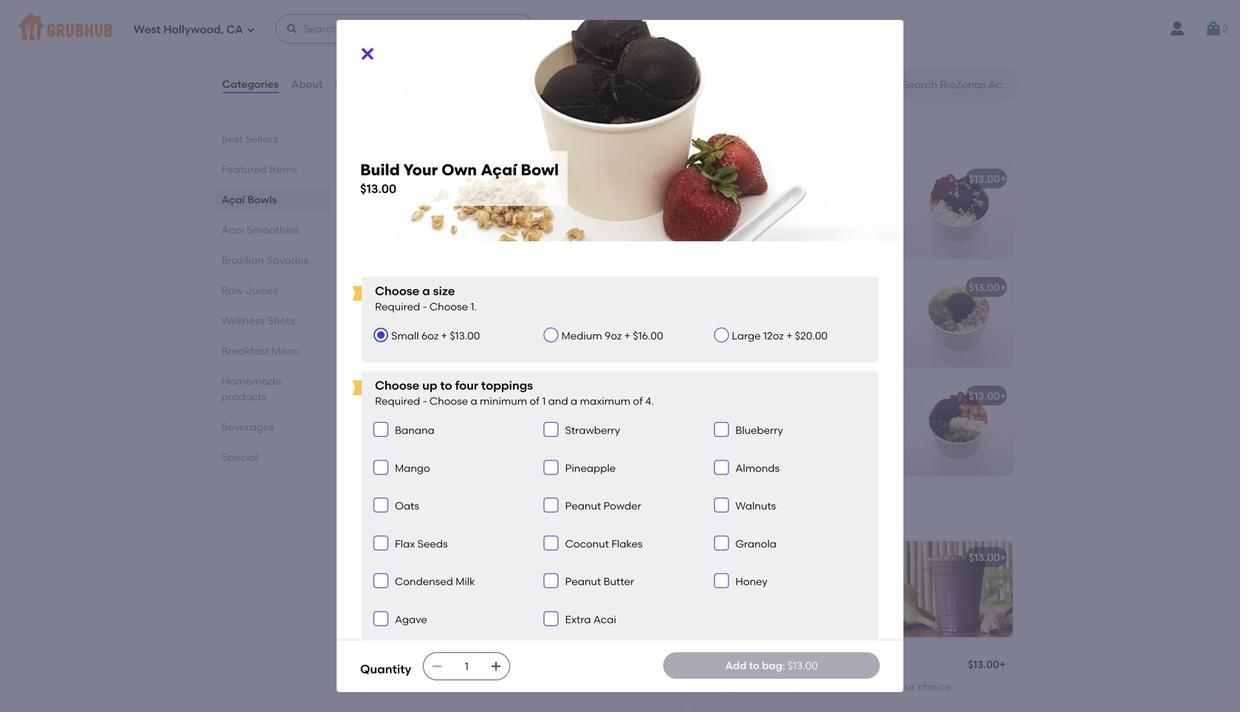 Task type: locate. For each thing, give the bounding box(es) containing it.
toppings inside choose up to four toppings required - choose a minimum of 1 and a maximum of 4.
[[481, 378, 533, 393]]

1 vertical spatial to
[[767, 441, 777, 453]]

- inside choose a size required - choose 1.
[[423, 301, 427, 313]]

rainbowl is the novelty that riozonas, which has three stores in la, presents to reinforce its position in favor of diversity.
[[703, 411, 880, 468]]

and right acai
[[763, 587, 783, 600]]

build inside build your own açaí bowl $13.00
[[360, 161, 400, 179]]

add
[[725, 660, 747, 672]]

choice.
[[703, 602, 739, 615], [918, 681, 954, 693]]

coconut flakes
[[565, 538, 643, 550]]

is inside there are best sellers and then there is this bowl. banana, strawberry, blueberry and granola.
[[703, 209, 710, 221]]

extra
[[565, 613, 591, 626]]

svg image inside '2' button
[[1205, 20, 1223, 38]]

1 horizontal spatial riozonas
[[703, 11, 749, 24]]

build your own açaí bowl $13.00
[[360, 161, 559, 196]]

0 vertical spatial the
[[761, 411, 778, 423]]

1 vertical spatial base
[[804, 587, 829, 600]]

your for build your own acai smoothie
[[400, 551, 422, 564]]

novelty
[[780, 411, 816, 423]]

svg image for pineapple
[[547, 463, 556, 472]]

riozonas up "made"
[[703, 11, 749, 24]]

and down nuff
[[534, 317, 554, 330]]

own down seeds
[[425, 551, 448, 564]]

dressing.
[[873, 47, 917, 59]]

0 vertical spatial required
[[375, 301, 420, 313]]

2 horizontal spatial bowl
[[521, 161, 559, 179]]

in up position
[[868, 426, 877, 438]]

healthy.
[[474, 302, 513, 315]]

1 - from the top
[[423, 301, 427, 313]]

$13.00 + for rainbowl 'image'
[[969, 390, 1007, 402]]

6oz
[[422, 330, 439, 342]]

12oz
[[763, 330, 784, 342]]

flax
[[395, 538, 415, 550]]

2 horizontal spatial base
[[854, 681, 879, 693]]

to down which
[[767, 441, 777, 453]]

2 required from the top
[[375, 395, 420, 408]]

mango,
[[703, 681, 741, 693]]

own down seller on the left top of the page
[[425, 176, 448, 188]]

amazonas image
[[902, 271, 1013, 367]]

acai up brazilian
[[221, 224, 244, 236]]

0 vertical spatial choice.
[[703, 602, 739, 615]]

2 - from the top
[[423, 395, 427, 408]]

0 vertical spatial peanut
[[565, 500, 601, 512]]

peanut for peanut powder
[[565, 500, 601, 512]]

are
[[734, 194, 751, 206]]

base right honey
[[804, 587, 829, 600]]

acai
[[738, 587, 760, 600]]

0 vertical spatial smoothies
[[247, 224, 300, 236]]

honey
[[736, 576, 768, 588]]

acai up flax
[[360, 507, 397, 526]]

0 vertical spatial bowls
[[400, 128, 446, 147]]

- down "up"
[[423, 395, 427, 408]]

riozonas up base,
[[372, 660, 418, 672]]

a down the four
[[471, 395, 477, 408]]

$13.00 + for go crazy image
[[969, 551, 1007, 564]]

the right honey
[[785, 587, 802, 600]]

2 horizontal spatial granola.
[[776, 224, 817, 236]]

of inside rainbowl is the novelty that riozonas, which has three stores in la, presents to reinforce its position in favor of diversity.
[[742, 456, 752, 468]]

homemade products
[[221, 375, 282, 403]]

açaí bowls tab
[[221, 192, 325, 207]]

1 vertical spatial riozonas
[[372, 660, 418, 672]]

base right açai
[[854, 681, 879, 693]]

a up pineapple at right top
[[823, 302, 830, 315]]

go crazy image
[[902, 541, 1013, 637]]

peanut
[[831, 572, 867, 585]]

butter,
[[703, 587, 736, 600]]

in down "la,"
[[703, 456, 712, 468]]

1 vertical spatial large
[[732, 330, 761, 342]]

this
[[713, 209, 730, 221]]

banana, inside protein rich with banana, peanut butter, acai and the base of your choice.
[[786, 572, 828, 585]]

toppings up minimum
[[481, 378, 533, 393]]

0 vertical spatial to
[[440, 378, 452, 393]]

0 vertical spatial acai smoothies
[[221, 224, 300, 236]]

granola. for crunchy, sweet and healthy. nuff said. banana, mango, blueberry and granola.
[[372, 332, 414, 345]]

banana, inside there are best sellers and then there is this bowl. banana, strawberry, blueberry and granola.
[[762, 209, 804, 221]]

bowl inside build your own açaí bowl $13.00
[[521, 161, 559, 179]]

0 horizontal spatial your
[[844, 587, 866, 600]]

svg image for mango
[[377, 463, 385, 472]]

granola. down pinch.
[[703, 332, 745, 345]]

bowls down featured items
[[247, 193, 277, 206]]

açaí bowls up best seller
[[360, 128, 446, 147]]

is up blueberry
[[752, 411, 759, 423]]

large left juice
[[415, 11, 444, 24]]

acai smoothies up brazilian savories
[[221, 224, 300, 236]]

1 horizontal spatial bowls
[[400, 128, 446, 147]]

a inside choose a size required - choose 1.
[[422, 284, 430, 298]]

1 horizontal spatial the
[[785, 587, 802, 600]]

peanut
[[565, 500, 601, 512], [565, 576, 601, 588]]

your choice of base and two toppings.
[[372, 572, 563, 585]]

0 vertical spatial is
[[703, 209, 710, 221]]

mango, banana, açai and the base of your choice.
[[703, 681, 954, 693]]

2
[[1223, 22, 1229, 35]]

juices
[[246, 284, 278, 297]]

favor
[[714, 456, 740, 468]]

1 vertical spatial peanut
[[565, 576, 601, 588]]

own for build your own acai smoothie
[[425, 551, 448, 564]]

svg image
[[286, 23, 298, 35], [246, 25, 255, 34], [377, 501, 385, 510], [717, 501, 726, 510], [377, 539, 385, 548], [717, 577, 726, 586], [431, 661, 443, 673], [490, 661, 502, 673]]

0 vertical spatial banana,
[[786, 572, 828, 585]]

9oz
[[605, 330, 622, 342]]

presents
[[721, 441, 764, 453]]

2 vertical spatial base
[[854, 681, 879, 693]]

1 vertical spatial is
[[752, 411, 759, 423]]

required up açaí
[[375, 395, 420, 408]]

rich
[[741, 572, 760, 585]]

smoothies down açaí bowls tab
[[247, 224, 300, 236]]

1 horizontal spatial bowl
[[477, 176, 501, 188]]

oz.
[[387, 390, 401, 402]]

with inside protein rich with banana, peanut butter, acai and the base of your choice.
[[762, 572, 783, 585]]

the up which
[[761, 411, 778, 423]]

svg image
[[1205, 20, 1223, 38], [359, 45, 377, 63], [985, 69, 1003, 87], [377, 425, 385, 434], [547, 425, 556, 434], [717, 425, 726, 434], [377, 463, 385, 472], [547, 463, 556, 472], [717, 463, 726, 472], [547, 501, 556, 510], [547, 539, 556, 548], [717, 539, 726, 548], [377, 577, 385, 586], [547, 577, 556, 586], [377, 615, 385, 623], [547, 615, 556, 623]]

to right "up"
[[440, 378, 452, 393]]

best
[[221, 133, 243, 145], [381, 158, 400, 168]]

no
[[446, 411, 458, 423]]

beverages
[[221, 421, 274, 433]]

then
[[833, 194, 856, 206]]

choose down size at the left
[[430, 301, 468, 313]]

0 vertical spatial toppings
[[481, 378, 533, 393]]

0 horizontal spatial açaí bowls
[[221, 193, 277, 206]]

banana, down "sellers"
[[762, 209, 804, 221]]

own for build your own açaí bowl
[[425, 176, 448, 188]]

svg image for coconut flakes
[[547, 539, 556, 548]]

base down build your own acai smoothie
[[445, 572, 470, 585]]

chicken,
[[758, 32, 801, 44]]

smoothies up seeds
[[400, 507, 482, 526]]

1 vertical spatial choice.
[[918, 681, 954, 693]]

powder
[[604, 500, 641, 512]]

with inside tropical sweetness with a citric pinch. banana, kiwi, pineapple and granola.
[[800, 302, 821, 315]]

1 horizontal spatial to
[[749, 660, 760, 672]]

1 vertical spatial açaí bowls
[[221, 193, 277, 206]]

-
[[423, 301, 427, 313], [423, 395, 427, 408]]

granola. inside crunchy, sweet and healthy. nuff said. banana, mango, blueberry and granola.
[[372, 332, 414, 345]]

0 horizontal spatial smoothies
[[247, 224, 300, 236]]

1 vertical spatial best
[[381, 158, 400, 168]]

banana, down add to bag: $13.00
[[743, 681, 786, 693]]

granola. inside tropical sweetness with a citric pinch. banana, kiwi, pineapple and granola.
[[703, 332, 745, 345]]

svg image for peanut butter
[[547, 577, 556, 586]]

kiwi,
[[781, 317, 802, 330]]

pure açaí with no toppings added.
[[372, 411, 544, 423]]

0 horizontal spatial to
[[440, 378, 452, 393]]

the right açai
[[835, 681, 852, 693]]

açaí inside tab
[[221, 193, 245, 206]]

bowls inside açaí bowls tab
[[247, 193, 277, 206]]

peanut up 'coconut'
[[565, 500, 601, 512]]

base
[[445, 572, 470, 585], [804, 587, 829, 600], [854, 681, 879, 693]]

smoothie
[[476, 551, 525, 564]]

$13.00 + for americano image
[[969, 173, 1007, 185]]

0 vertical spatial base
[[445, 572, 470, 585]]

riozonas
[[703, 11, 749, 24], [372, 660, 418, 672]]

svg image for blueberry
[[717, 425, 726, 434]]

build for build your own açaí bowl
[[372, 176, 398, 188]]

0 horizontal spatial blueberry
[[484, 317, 532, 330]]

build left seller on the left top of the page
[[360, 161, 400, 179]]

0 horizontal spatial riozonas
[[372, 660, 418, 672]]

acai up your choice of base and two toppings.
[[451, 551, 474, 564]]

acai right extra
[[594, 613, 616, 626]]

0 vertical spatial blueberry
[[703, 224, 751, 236]]

acai
[[221, 224, 244, 236], [403, 390, 427, 402], [360, 507, 397, 526], [451, 551, 474, 564], [594, 613, 616, 626], [372, 681, 395, 693]]

with left the no
[[422, 411, 443, 423]]

and right 1
[[548, 395, 568, 408]]

0 horizontal spatial granola.
[[372, 332, 414, 345]]

homemade products tab
[[221, 374, 325, 405]]

your
[[403, 161, 438, 179], [400, 176, 422, 188], [400, 551, 422, 564], [372, 572, 394, 585]]

there
[[858, 194, 885, 206]]

with inside made with chicken, tomato, carrot, cramberry, mix os leaves and special homemade dressing.
[[734, 32, 755, 44]]

1 horizontal spatial acai smoothies
[[360, 507, 482, 526]]

banana, inside crunchy, sweet and healthy. nuff said. banana, mango, blueberry and granola.
[[398, 317, 440, 330]]

blueberry
[[703, 224, 751, 236], [484, 317, 532, 330]]

1 vertical spatial -
[[423, 395, 427, 408]]

svg image for peanut powder
[[547, 501, 556, 510]]

to
[[440, 378, 452, 393], [767, 441, 777, 453], [749, 660, 760, 672]]

and right pineapple at right top
[[858, 317, 878, 330]]

granola. inside there are best sellers and then there is this bowl. banana, strawberry, blueberry and granola.
[[776, 224, 817, 236]]

0 vertical spatial in
[[868, 426, 877, 438]]

1 horizontal spatial granola.
[[703, 332, 745, 345]]

strawberry
[[565, 424, 620, 437]]

with right the rich
[[762, 572, 783, 585]]

best for best seller
[[381, 158, 400, 168]]

1 vertical spatial banana,
[[743, 681, 786, 693]]

1 vertical spatial bowls
[[247, 193, 277, 206]]

build down best seller
[[372, 176, 398, 188]]

best left sellers
[[221, 133, 243, 145]]

0 vertical spatial your
[[844, 587, 866, 600]]

2 horizontal spatial the
[[835, 681, 852, 693]]

peanut left butter on the bottom of page
[[565, 576, 601, 588]]

with
[[734, 32, 755, 44], [800, 302, 821, 315], [422, 411, 443, 423], [762, 572, 783, 585]]

raw juices
[[221, 284, 278, 297]]

homemade
[[221, 375, 282, 388]]

and down chicken,
[[751, 47, 771, 59]]

to right add
[[749, 660, 760, 672]]

granola. down "sellers"
[[776, 224, 817, 236]]

about
[[291, 78, 323, 90]]

0 horizontal spatial best
[[221, 133, 243, 145]]

1 horizontal spatial base
[[804, 587, 829, 600]]

1 horizontal spatial açaí bowls
[[360, 128, 446, 147]]

toppings down minimum
[[461, 411, 505, 423]]

own inside build your own açaí bowl $13.00
[[442, 161, 477, 179]]

0 horizontal spatial in
[[703, 456, 712, 468]]

blueberry down this
[[703, 224, 751, 236]]

with for tropical sweetness with a citric pinch. banana, kiwi, pineapple and granola.
[[800, 302, 821, 315]]

1 vertical spatial acai smoothies
[[360, 507, 482, 526]]

banana,
[[762, 209, 804, 221], [398, 317, 440, 330], [736, 317, 778, 330]]

açaí bowls down featured
[[221, 193, 277, 206]]

0 vertical spatial -
[[423, 301, 427, 313]]

a inside tropical sweetness with a citric pinch. banana, kiwi, pineapple and granola.
[[823, 302, 830, 315]]

build down flax
[[372, 551, 398, 564]]

1 horizontal spatial best
[[381, 158, 400, 168]]

best for best sellers
[[221, 133, 243, 145]]

build for build your own açaí bowl $13.00
[[360, 161, 400, 179]]

best left seller on the left top of the page
[[381, 158, 400, 168]]

medium 9oz + $16.00
[[562, 330, 663, 342]]

featured
[[221, 163, 267, 176]]

banana, left 'peanut' at the right of the page
[[786, 572, 828, 585]]

0 vertical spatial riozonas
[[703, 11, 749, 24]]

bowls up seller on the left top of the page
[[400, 128, 446, 147]]

0 horizontal spatial bowls
[[247, 193, 277, 206]]

0 horizontal spatial is
[[703, 209, 710, 221]]

svg image for agave
[[377, 615, 385, 623]]

your for build your own açaí bowl
[[400, 176, 422, 188]]

1 required from the top
[[375, 301, 420, 313]]

strawberries.
[[492, 681, 556, 693]]

$13.00
[[638, 173, 670, 185], [969, 173, 1000, 185], [360, 182, 397, 196], [969, 281, 1000, 294], [450, 330, 480, 342], [969, 390, 1000, 402], [969, 551, 1000, 564], [637, 658, 669, 671], [968, 658, 1000, 671], [788, 660, 818, 672]]

0 horizontal spatial choice.
[[703, 602, 739, 615]]

rainbowl image
[[902, 380, 1013, 476]]

hula
[[703, 660, 727, 672]]

is
[[703, 209, 710, 221], [752, 411, 759, 423]]

0 horizontal spatial the
[[761, 411, 778, 423]]

own right seller on the left top of the page
[[442, 161, 477, 179]]

required up said.
[[375, 301, 420, 313]]

items
[[270, 163, 297, 176]]

a
[[422, 284, 430, 298], [823, 302, 830, 315], [471, 395, 477, 408], [571, 395, 578, 408]]

1 vertical spatial toppings
[[461, 411, 505, 423]]

best sellers
[[221, 133, 278, 145]]

1 vertical spatial blueberry
[[484, 317, 532, 330]]

2 horizontal spatial to
[[767, 441, 777, 453]]

seller
[[402, 158, 426, 168]]

crunchy,
[[372, 302, 417, 315]]

0 horizontal spatial large
[[415, 11, 444, 24]]

go
[[703, 551, 718, 564]]

0 vertical spatial large
[[415, 11, 444, 24]]

breakfast menu
[[221, 345, 299, 357]]

bowl
[[521, 161, 559, 179], [477, 176, 501, 188], [429, 390, 454, 402]]

1 peanut from the top
[[565, 500, 601, 512]]

svg image for almonds
[[717, 463, 726, 472]]

banana, down sweetness
[[736, 317, 778, 330]]

0 horizontal spatial acai smoothies
[[221, 224, 300, 236]]

a right 1
[[571, 395, 578, 408]]

three
[[807, 426, 833, 438]]

large left 12oz
[[732, 330, 761, 342]]

0 vertical spatial best
[[221, 133, 243, 145]]

2 vertical spatial the
[[835, 681, 852, 693]]

1 horizontal spatial blueberry
[[703, 224, 751, 236]]

of inside protein rich with banana, peanut butter, acai and the base of your choice.
[[831, 587, 841, 600]]

best inside tab
[[221, 133, 243, 145]]

1 vertical spatial required
[[375, 395, 420, 408]]

categories button
[[221, 58, 280, 111]]

1 horizontal spatial in
[[868, 426, 877, 438]]

and
[[751, 47, 771, 59], [811, 194, 831, 206], [753, 224, 773, 236], [451, 302, 471, 315], [534, 317, 554, 330], [858, 317, 878, 330], [548, 395, 568, 408], [472, 572, 492, 585], [763, 587, 783, 600], [470, 681, 489, 693], [813, 681, 833, 693]]

granola. down said.
[[372, 332, 414, 345]]

riozonas for riozonas
[[372, 660, 418, 672]]

1 horizontal spatial smoothies
[[400, 507, 482, 526]]

acai smoothies up flax seeds
[[360, 507, 482, 526]]

pinch.
[[703, 317, 734, 330]]

mango
[[395, 462, 430, 475]]

choose up the no
[[430, 395, 468, 408]]

with up the kiwi,
[[800, 302, 821, 315]]

svg image for granola
[[717, 539, 726, 548]]

4.
[[645, 395, 654, 408]]

and left two
[[472, 572, 492, 585]]

2 vertical spatial to
[[749, 660, 760, 672]]

blueberry down healthy.
[[484, 317, 532, 330]]

and inside choose up to four toppings required - choose a minimum of 1 and a maximum of 4.
[[548, 395, 568, 408]]

made
[[703, 32, 732, 44]]

with up "leaves"
[[734, 32, 755, 44]]

that
[[819, 411, 840, 423]]

build your own açaí bowl image
[[571, 163, 682, 259]]

a left size at the left
[[422, 284, 430, 298]]

1 vertical spatial the
[[785, 587, 802, 600]]

- up 6oz
[[423, 301, 427, 313]]

salad
[[795, 11, 825, 24]]

2 peanut from the top
[[565, 576, 601, 588]]

sweet
[[419, 302, 449, 315]]

banana, down sweet
[[398, 317, 440, 330]]

best sellers tab
[[221, 131, 325, 147]]

required inside choose up to four toppings required - choose a minimum of 1 and a maximum of 4.
[[375, 395, 420, 408]]

blueberry inside crunchy, sweet and healthy. nuff said. banana, mango, blueberry and granola.
[[484, 317, 532, 330]]

banana, inside tropical sweetness with a citric pinch. banana, kiwi, pineapple and granola.
[[736, 317, 778, 330]]

panini
[[372, 11, 404, 24]]

categories
[[222, 78, 279, 90]]

mix
[[939, 32, 957, 44]]

0 horizontal spatial bowl
[[429, 390, 454, 402]]

banana, for crunchy, sweet and healthy. nuff said. banana, mango, blueberry and granola.
[[398, 317, 440, 330]]

1 horizontal spatial is
[[752, 411, 759, 423]]

four
[[455, 378, 478, 393]]

your inside build your own açaí bowl $13.00
[[403, 161, 438, 179]]

is left this
[[703, 209, 710, 221]]

1 vertical spatial your
[[894, 681, 915, 693]]

acai smoothies
[[221, 224, 300, 236], [360, 507, 482, 526]]

with for pure açaí with no toppings added.
[[422, 411, 443, 423]]



Task type: describe. For each thing, give the bounding box(es) containing it.
is inside rainbowl is the novelty that riozonas, which has three stores in la, presents to reinforce its position in favor of diversity.
[[752, 411, 759, 423]]

acai smoothies inside acai smoothies tab
[[221, 224, 300, 236]]

svg image for extra acai
[[547, 615, 556, 623]]

banana, for tropical sweetness with a citric pinch. banana, kiwi, pineapple and granola.
[[736, 317, 778, 330]]

crazy
[[720, 551, 750, 564]]

the inside rainbowl is the novelty that riozonas, which has three stores in la, presents to reinforce its position in favor of diversity.
[[761, 411, 778, 423]]

leaves
[[717, 47, 748, 59]]

menu
[[272, 345, 299, 357]]

banana
[[427, 681, 467, 693]]

acai down quantity
[[372, 681, 395, 693]]

0 horizontal spatial base
[[445, 572, 470, 585]]

reviews button
[[334, 58, 377, 111]]

and up strawberry,
[[811, 194, 831, 206]]

build your own acai smoothie
[[372, 551, 525, 564]]

riozonas for riozonas chicken salad
[[703, 11, 749, 24]]

choose a size required - choose 1.
[[375, 284, 477, 313]]

reinforce
[[779, 441, 824, 453]]

breakfast
[[221, 345, 269, 357]]

acai smoothies tab
[[221, 222, 325, 238]]

açaí
[[397, 411, 420, 423]]

pineapple
[[565, 462, 616, 475]]

flakes
[[612, 538, 643, 550]]

crunchy, sweet and healthy. nuff said. banana, mango, blueberry and granola.
[[372, 302, 554, 345]]

and down bowl. at top right
[[753, 224, 773, 236]]

$13.00 inside build your own açaí bowl $13.00
[[360, 182, 397, 196]]

tropical
[[703, 302, 743, 315]]

toppings for four
[[481, 378, 533, 393]]

to inside choose up to four toppings required - choose a minimum of 1 and a maximum of 4.
[[440, 378, 452, 393]]

cramberry,
[[882, 32, 937, 44]]

2 button
[[1205, 16, 1229, 42]]

breakfast menu tab
[[221, 343, 325, 359]]

granola. for tropical sweetness with a citric pinch. banana, kiwi, pineapple and granola.
[[703, 332, 745, 345]]

$28.00
[[640, 390, 673, 402]]

granola
[[736, 538, 777, 550]]

acai base, banana and strawberries.
[[372, 681, 556, 693]]

1 horizontal spatial your
[[894, 681, 915, 693]]

strawberry,
[[807, 209, 862, 221]]

walnuts
[[736, 500, 776, 512]]

bowl for build your own açaí bowl $13.00
[[521, 161, 559, 179]]

condensed milk
[[395, 576, 475, 588]]

small 6oz + $13.00
[[391, 330, 480, 342]]

butter
[[604, 576, 634, 588]]

$19.80
[[643, 11, 673, 24]]

svg image for banana
[[377, 425, 385, 434]]

choose left "up"
[[375, 378, 420, 393]]

svg image for condensed milk
[[377, 577, 385, 586]]

main navigation navigation
[[0, 0, 1240, 58]]

blueberry
[[736, 424, 783, 437]]

$20.00
[[795, 330, 828, 342]]

extra acai
[[565, 613, 616, 626]]

your inside protein rich with banana, peanut butter, acai and the base of your choice.
[[844, 587, 866, 600]]

hollywood,
[[163, 23, 224, 36]]

açaí inside build your own açaí bowl $13.00
[[481, 161, 517, 179]]

banana
[[395, 424, 435, 437]]

1 horizontal spatial large
[[732, 330, 761, 342]]

svg image for strawberry
[[547, 425, 556, 434]]

açai
[[788, 681, 810, 693]]

base inside protein rich with banana, peanut butter, acai and the base of your choice.
[[804, 587, 829, 600]]

which
[[754, 426, 784, 438]]

carrot,
[[846, 32, 880, 44]]

and right açai
[[813, 681, 833, 693]]

build for build your own acai smoothie
[[372, 551, 398, 564]]

toppings.
[[516, 572, 563, 585]]

brazilian savories tab
[[221, 252, 325, 268]]

mango,
[[443, 317, 482, 330]]

Search RioZonas Acai West Hollywood search field
[[901, 78, 1014, 92]]

bowl for build your own açaí bowl
[[477, 176, 501, 188]]

peanut for peanut butter
[[565, 576, 601, 588]]

own for build your own açaí bowl $13.00
[[442, 161, 477, 179]]

featured items tab
[[221, 162, 325, 177]]

size
[[433, 284, 455, 298]]

special
[[773, 47, 809, 59]]

with for protein rich with banana, peanut butter, acai and the base of your choice.
[[762, 572, 783, 585]]

minimum
[[480, 395, 527, 408]]

smoothies inside acai smoothies tab
[[247, 224, 300, 236]]

and inside protein rich with banana, peanut butter, acai and the base of your choice.
[[763, 587, 783, 600]]

maximum
[[580, 395, 631, 408]]

two
[[495, 572, 513, 585]]

and inside made with chicken, tomato, carrot, cramberry, mix os leaves and special homemade dressing.
[[751, 47, 771, 59]]

acai inside acai smoothies tab
[[221, 224, 244, 236]]

almonds
[[736, 462, 780, 475]]

raw juices tab
[[221, 283, 325, 298]]

pineapple
[[805, 317, 856, 330]]

os
[[703, 47, 714, 59]]

up
[[422, 378, 437, 393]]

position
[[840, 441, 880, 453]]

beverages tab
[[221, 419, 325, 435]]

$16.00
[[633, 330, 663, 342]]

best seller
[[381, 158, 426, 168]]

quantity
[[360, 662, 411, 677]]

its
[[827, 441, 838, 453]]

1 horizontal spatial choice.
[[918, 681, 954, 693]]

1 vertical spatial in
[[703, 456, 712, 468]]

peanut powder
[[565, 500, 641, 512]]

tropical sweetness with a citric pinch. banana, kiwi, pineapple and granola.
[[703, 302, 878, 345]]

the inside protein rich with banana, peanut butter, acai and the base of your choice.
[[785, 587, 802, 600]]

svg image for 2
[[1205, 20, 1223, 38]]

to inside rainbowl is the novelty that riozonas, which has three stores in la, presents to reinforce its position in favor of diversity.
[[767, 441, 777, 453]]

rio image
[[571, 271, 682, 367]]

32 oz. acai bowl image
[[571, 380, 682, 476]]

raw
[[221, 284, 243, 297]]

made with chicken, tomato, carrot, cramberry, mix os leaves and special homemade dressing.
[[703, 32, 957, 59]]

choice. inside protein rich with banana, peanut butter, acai and the base of your choice.
[[703, 602, 739, 615]]

panini + large juice image
[[571, 1, 682, 97]]

pure
[[372, 411, 395, 423]]

condensed
[[395, 576, 453, 588]]

brazilian savories
[[221, 254, 309, 267]]

seeds
[[418, 538, 448, 550]]

large 12oz + $20.00
[[732, 330, 828, 342]]

and up mango, at the left top of the page
[[451, 302, 471, 315]]

medium
[[562, 330, 602, 342]]

there are best sellers and then there is this bowl. banana, strawberry, blueberry and granola.
[[703, 194, 885, 236]]

choose up crunchy,
[[375, 284, 420, 298]]

shots
[[267, 315, 295, 327]]

required inside choose a size required - choose 1.
[[375, 301, 420, 313]]

americano image
[[902, 163, 1013, 259]]

0 vertical spatial açaí bowls
[[360, 128, 446, 147]]

and inside tropical sweetness with a citric pinch. banana, kiwi, pineapple and granola.
[[858, 317, 878, 330]]

acai right oz. at left
[[403, 390, 427, 402]]

bowl.
[[733, 209, 759, 221]]

americano
[[703, 173, 759, 185]]

toppings for no
[[461, 411, 505, 423]]

açaí bowls inside tab
[[221, 193, 277, 206]]

1.
[[471, 301, 477, 313]]

- inside choose up to four toppings required - choose a minimum of 1 and a maximum of 4.
[[423, 395, 427, 408]]

wellness shots tab
[[221, 313, 325, 329]]

1 vertical spatial smoothies
[[400, 507, 482, 526]]

bag:
[[762, 660, 785, 672]]

riozonas,
[[703, 426, 752, 438]]

savories
[[267, 254, 309, 267]]

coconut
[[565, 538, 609, 550]]

your for build your own açaí bowl $13.00
[[403, 161, 438, 179]]

protein
[[703, 572, 738, 585]]

and down input item quantity 'number field'
[[470, 681, 489, 693]]

$13.00 + for amazonas image
[[969, 281, 1007, 294]]

special tab
[[221, 450, 325, 465]]

peanut butter
[[565, 576, 634, 588]]

blueberry inside there are best sellers and then there is this bowl. banana, strawberry, blueberry and granola.
[[703, 224, 751, 236]]

Input item quantity number field
[[451, 653, 483, 680]]

stores
[[835, 426, 865, 438]]

tomato,
[[804, 32, 844, 44]]



Task type: vqa. For each thing, say whether or not it's contained in the screenshot.


